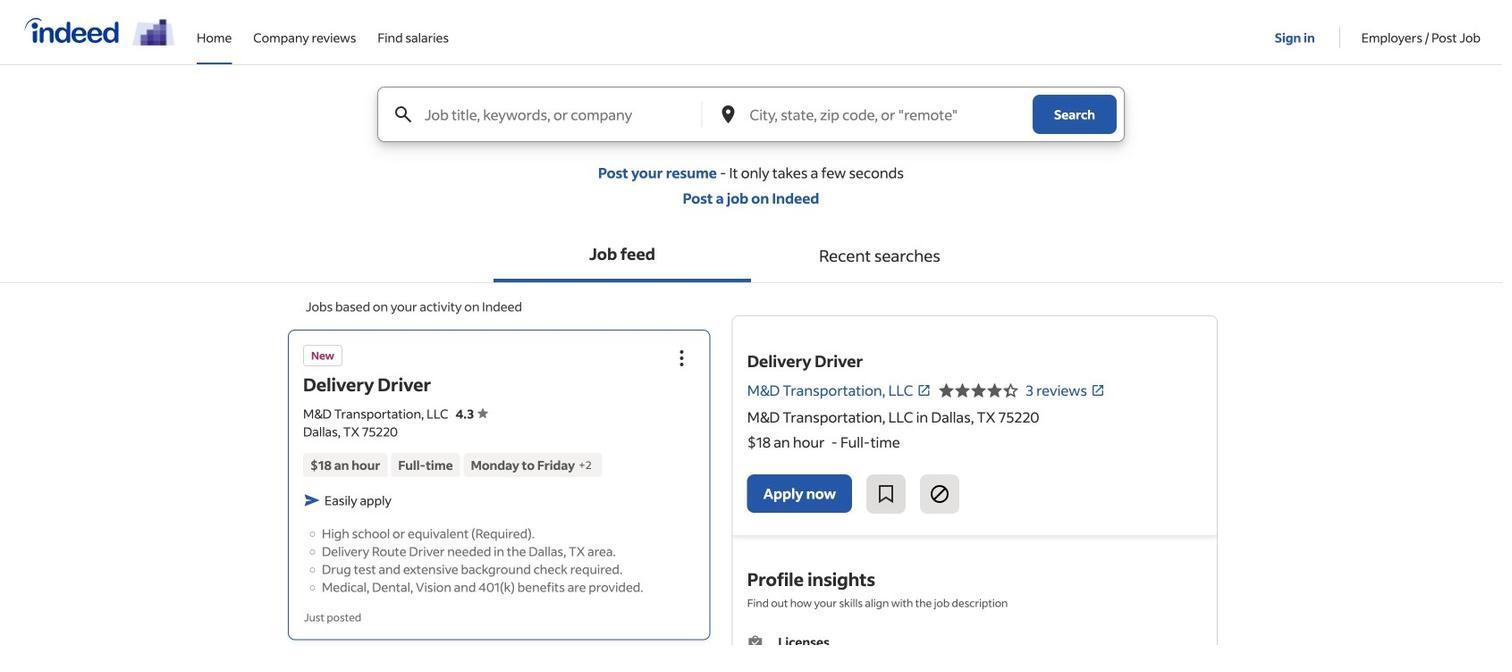 Task type: describe. For each thing, give the bounding box(es) containing it.
m&d transportation, llc (opens in a new tab) image
[[917, 384, 932, 398]]

not interested image
[[930, 484, 951, 505]]

4.3 out of 5 stars image
[[939, 380, 1019, 402]]

search: Job title, keywords, or company text field
[[421, 88, 701, 141]]

4.3 out of five stars rating image
[[456, 406, 488, 422]]

Edit location text field
[[746, 88, 1026, 141]]

4.3 out of 5 stars. link to 3 reviews company ratings (opens in a new tab) image
[[1091, 384, 1106, 398]]



Task type: vqa. For each thing, say whether or not it's contained in the screenshot.
The Missing Qualification icon
no



Task type: locate. For each thing, give the bounding box(es) containing it.
save this job image
[[876, 484, 897, 505]]

group
[[663, 339, 702, 378]]

licenses group
[[748, 633, 1203, 646]]

None search field
[[363, 87, 1140, 164]]

main content
[[0, 87, 1503, 646]]

tab list
[[0, 229, 1503, 284]]

at indeed, we're committed to increasing representation of women at all levels of indeed's global workforce to at least 50% by 2030 image
[[132, 19, 175, 46]]



